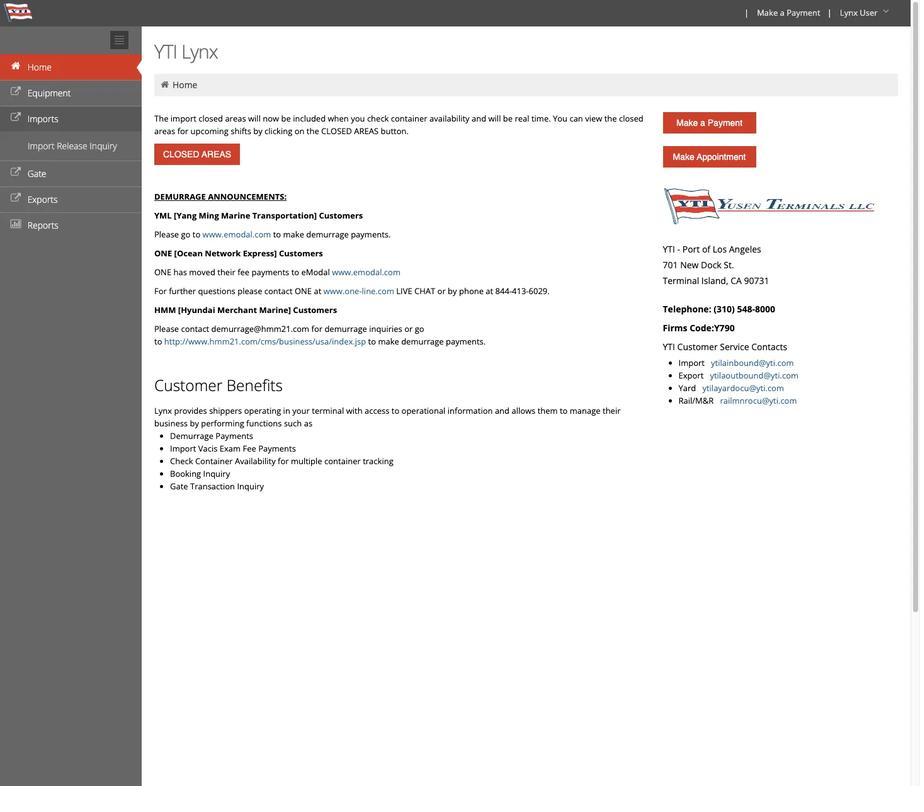 Task type: locate. For each thing, give the bounding box(es) containing it.
external link image inside the imports "link"
[[9, 113, 22, 122]]

please down yml
[[154, 229, 179, 240]]

their right manage
[[603, 405, 621, 416]]

for down import
[[177, 125, 188, 137]]

for left 'multiple'
[[278, 456, 289, 467]]

angeles
[[729, 243, 762, 255]]

0 vertical spatial and
[[472, 113, 486, 124]]

make
[[283, 229, 304, 240], [378, 336, 399, 347]]

yti down firms at the right of page
[[663, 341, 675, 353]]

inquiry down container
[[203, 468, 230, 479]]

1 vertical spatial make a payment
[[677, 118, 743, 128]]

[hyundai
[[178, 304, 215, 316]]

telephone: (310) 548-8000
[[663, 303, 776, 315]]

check
[[367, 113, 389, 124]]

by right shifts
[[253, 125, 263, 137]]

1 horizontal spatial make
[[378, 336, 399, 347]]

[yang
[[174, 210, 197, 221]]

their left the fee
[[218, 267, 235, 278]]

contact down [hyundai
[[181, 323, 209, 335]]

1 vertical spatial please
[[154, 323, 179, 335]]

will left real on the top
[[489, 113, 501, 124]]

0 vertical spatial their
[[218, 267, 235, 278]]

or right inquiries
[[405, 323, 413, 335]]

1 horizontal spatial home
[[173, 79, 198, 91]]

one left has
[[154, 267, 171, 278]]

make a payment
[[757, 7, 821, 18], [677, 118, 743, 128]]

be up clicking
[[281, 113, 291, 124]]

1 horizontal spatial areas
[[225, 113, 246, 124]]

at down emodal
[[314, 285, 322, 297]]

demurrage@hmm21.com
[[211, 323, 309, 335]]

1 horizontal spatial container
[[391, 113, 428, 124]]

yti for yti - port of los angeles 701 new dock st. terminal island, ca 90731
[[663, 243, 675, 255]]

bar chart image
[[9, 220, 22, 229]]

by left phone
[[448, 285, 457, 297]]

1 vertical spatial areas
[[154, 125, 175, 137]]

0 horizontal spatial and
[[472, 113, 486, 124]]

2 vertical spatial yti
[[663, 341, 675, 353]]

questions
[[198, 285, 236, 297]]

go down [yang
[[181, 229, 191, 240]]

1 horizontal spatial payment
[[787, 7, 821, 18]]

payments. up line.com
[[351, 229, 391, 240]]

to down hmm
[[154, 336, 162, 347]]

for inside "please contact demurrage@hmm21.com for demurrage inquiries or go to"
[[312, 323, 323, 335]]

1 vertical spatial one
[[154, 267, 171, 278]]

terminal
[[663, 275, 700, 287]]

closed right view at the right top of page
[[619, 113, 644, 124]]

when
[[328, 113, 349, 124]]

gate up exports
[[27, 168, 46, 180]]

customer up provides
[[154, 375, 223, 396]]

1 vertical spatial or
[[405, 323, 413, 335]]

firms
[[663, 322, 688, 334]]

user
[[860, 7, 878, 18]]

marine
[[221, 210, 250, 221]]

0 vertical spatial import
[[28, 140, 55, 152]]

413-
[[512, 285, 529, 297]]

www.one-line.com link
[[324, 285, 394, 297]]

container left tracking
[[324, 456, 361, 467]]

1 vertical spatial gate
[[170, 481, 188, 492]]

external link image inside gate link
[[9, 168, 22, 177]]

go
[[181, 229, 191, 240], [415, 323, 424, 335]]

areas down the
[[154, 125, 175, 137]]

2 external link image from the top
[[9, 113, 22, 122]]

http://www.hmm21.com/cms/business/usa/index.jsp
[[164, 336, 366, 347]]

1 horizontal spatial closed
[[619, 113, 644, 124]]

yti up home image
[[154, 38, 177, 64]]

1 horizontal spatial home link
[[173, 79, 198, 91]]

1 horizontal spatial payments.
[[446, 336, 486, 347]]

yard
[[679, 382, 696, 394]]

1 vertical spatial www.emodal.com link
[[332, 267, 401, 278]]

demurrage up emodal
[[306, 229, 349, 240]]

0 vertical spatial make
[[283, 229, 304, 240]]

included
[[293, 113, 326, 124]]

www.emodal.com link for to make demurrage payments.
[[203, 229, 271, 240]]

home right home icon
[[27, 61, 52, 73]]

make appointment
[[673, 152, 746, 162]]

to down "transportation]"
[[273, 229, 281, 240]]

1 vertical spatial payments.
[[446, 336, 486, 347]]

3 external link image from the top
[[9, 168, 22, 177]]

1 closed from the left
[[199, 113, 223, 124]]

payments up "availability"
[[258, 443, 296, 454]]

1 horizontal spatial |
[[828, 7, 832, 18]]

one down emodal
[[295, 285, 312, 297]]

0 horizontal spatial for
[[177, 125, 188, 137]]

1 vertical spatial and
[[495, 405, 510, 416]]

2 vertical spatial lynx
[[154, 405, 172, 416]]

code:y790
[[690, 322, 735, 334]]

inquiry down "availability"
[[237, 481, 264, 492]]

by inside the import closed areas will now be included when you check container availability and will be real time.  you can view the closed areas for upcoming shifts by clicking on the closed areas button.
[[253, 125, 263, 137]]

make down "transportation]"
[[283, 229, 304, 240]]

them
[[538, 405, 558, 416]]

ytilayardocu@yti.com
[[703, 382, 784, 394]]

1 horizontal spatial be
[[503, 113, 513, 124]]

container up button.
[[391, 113, 428, 124]]

yti for yti customer service contacts
[[663, 341, 675, 353]]

1 horizontal spatial at
[[486, 285, 493, 297]]

operational
[[402, 405, 446, 416]]

imports
[[27, 113, 58, 125]]

0 vertical spatial container
[[391, 113, 428, 124]]

the down the included
[[307, 125, 319, 137]]

exports
[[27, 193, 58, 205]]

payment left lynx user
[[787, 7, 821, 18]]

demurrage inside "please contact demurrage@hmm21.com for demurrage inquiries or go to"
[[325, 323, 367, 335]]

at left 844-
[[486, 285, 493, 297]]

home link right home image
[[173, 79, 198, 91]]

customers up emodal
[[279, 248, 323, 259]]

1 vertical spatial contact
[[181, 323, 209, 335]]

their inside 'lynx provides shippers operating in your terminal with access to operational information and allows them to manage their business by performing functions such as demurrage payments import vacis exam fee payments check container availability for multiple container tracking booking inquiry gate transaction inquiry'
[[603, 405, 621, 416]]

by up demurrage
[[190, 418, 199, 429]]

1 external link image from the top
[[9, 88, 22, 96]]

www.emodal.com link for one has moved their fee payments to emodal www.emodal.com
[[332, 267, 401, 278]]

lynx inside 'lynx provides shippers operating in your terminal with access to operational information and allows them to manage their business by performing functions such as demurrage payments import vacis exam fee payments check container availability for multiple container tracking booking inquiry gate transaction inquiry'
[[154, 405, 172, 416]]

90731
[[744, 275, 770, 287]]

0 horizontal spatial |
[[745, 7, 749, 18]]

2 vertical spatial by
[[190, 418, 199, 429]]

be left real on the top
[[503, 113, 513, 124]]

contact inside "please contact demurrage@hmm21.com for demurrage inquiries or go to"
[[181, 323, 209, 335]]

0 vertical spatial make a payment
[[757, 7, 821, 18]]

areas
[[354, 125, 379, 137]]

1 vertical spatial their
[[603, 405, 621, 416]]

you
[[553, 113, 568, 124]]

0 vertical spatial by
[[253, 125, 263, 137]]

one left [ocean
[[154, 248, 172, 259]]

go right inquiries
[[415, 323, 424, 335]]

make appointment link
[[663, 146, 756, 168]]

customers for one [ocean network express] customers
[[279, 248, 323, 259]]

1 vertical spatial www.emodal.com
[[332, 267, 401, 278]]

1 vertical spatial make a payment link
[[663, 112, 756, 134]]

1 please from the top
[[154, 229, 179, 240]]

2 vertical spatial one
[[295, 285, 312, 297]]

contacts
[[752, 341, 788, 353]]

import up export
[[679, 357, 709, 369]]

0 vertical spatial gate
[[27, 168, 46, 180]]

will left now
[[248, 113, 261, 124]]

customers up http://www.hmm21.com/cms/business/usa/index.jsp to make demurrage payments. on the top of the page
[[293, 304, 337, 316]]

external link image for exports
[[9, 194, 22, 203]]

closed up the upcoming
[[199, 113, 223, 124]]

0 vertical spatial demurrage
[[306, 229, 349, 240]]

0 vertical spatial one
[[154, 248, 172, 259]]

www.emodal.com link
[[203, 229, 271, 240], [332, 267, 401, 278]]

www.emodal.com up www.one-line.com 'link'
[[332, 267, 401, 278]]

4 external link image from the top
[[9, 194, 22, 203]]

1 horizontal spatial gate
[[170, 481, 188, 492]]

imports link
[[0, 106, 142, 132]]

2 please from the top
[[154, 323, 179, 335]]

2 horizontal spatial import
[[679, 357, 709, 369]]

exam
[[220, 443, 241, 454]]

import
[[28, 140, 55, 152], [679, 357, 709, 369], [170, 443, 196, 454]]

please
[[238, 285, 262, 297]]

0 horizontal spatial at
[[314, 285, 322, 297]]

areas up shifts
[[225, 113, 246, 124]]

view
[[585, 113, 603, 124]]

firms code:y790
[[663, 322, 735, 334]]

container inside 'lynx provides shippers operating in your terminal with access to operational information and allows them to manage their business by performing functions such as demurrage payments import vacis exam fee payments check container availability for multiple container tracking booking inquiry gate transaction inquiry'
[[324, 456, 361, 467]]

0 horizontal spatial home
[[27, 61, 52, 73]]

external link image
[[9, 88, 22, 96], [9, 113, 22, 122], [9, 168, 22, 177], [9, 194, 22, 203]]

yml [yang ming marine transportation] customers
[[154, 210, 363, 221]]

please down hmm
[[154, 323, 179, 335]]

1 vertical spatial by
[[448, 285, 457, 297]]

yti inside "yti - port of los angeles 701 new dock st. terminal island, ca 90731"
[[663, 243, 675, 255]]

1 vertical spatial yti
[[663, 243, 675, 255]]

payments
[[252, 267, 289, 278]]

1 will from the left
[[248, 113, 261, 124]]

or right chat
[[438, 285, 446, 297]]

0 horizontal spatial contact
[[181, 323, 209, 335]]

1 horizontal spatial their
[[603, 405, 621, 416]]

1 horizontal spatial lynx
[[181, 38, 218, 64]]

lynx for provides
[[154, 405, 172, 416]]

external link image inside "equipment" link
[[9, 88, 22, 96]]

1 horizontal spatial will
[[489, 113, 501, 124]]

1 horizontal spatial import
[[170, 443, 196, 454]]

0 horizontal spatial container
[[324, 456, 361, 467]]

1 vertical spatial for
[[312, 323, 323, 335]]

www.emodal.com down marine
[[203, 229, 271, 240]]

yti lynx
[[154, 38, 218, 64]]

1 horizontal spatial customer
[[678, 341, 718, 353]]

1 horizontal spatial www.emodal.com link
[[332, 267, 401, 278]]

gate down the booking
[[170, 481, 188, 492]]

payments. down phone
[[446, 336, 486, 347]]

one
[[154, 248, 172, 259], [154, 267, 171, 278], [295, 285, 312, 297]]

0 horizontal spatial closed
[[199, 113, 223, 124]]

0 horizontal spatial lynx
[[154, 405, 172, 416]]

and left "allows"
[[495, 405, 510, 416]]

1 horizontal spatial contact
[[264, 285, 293, 297]]

6029.
[[529, 285, 550, 297]]

one for one has moved their fee payments to emodal www.emodal.com
[[154, 267, 171, 278]]

0 horizontal spatial will
[[248, 113, 261, 124]]

2 horizontal spatial lynx
[[840, 7, 858, 18]]

0 vertical spatial the
[[605, 113, 617, 124]]

payment up appointment on the right top
[[708, 118, 743, 128]]

home link
[[0, 54, 142, 80], [173, 79, 198, 91]]

0 vertical spatial lynx
[[840, 7, 858, 18]]

548-
[[737, 303, 755, 315]]

0 vertical spatial please
[[154, 229, 179, 240]]

1 horizontal spatial go
[[415, 323, 424, 335]]

2 vertical spatial make
[[673, 152, 695, 162]]

button.
[[381, 125, 409, 137]]

yml
[[154, 210, 172, 221]]

in
[[283, 405, 290, 416]]

home right home image
[[173, 79, 198, 91]]

phone
[[459, 285, 484, 297]]

lynx for user
[[840, 7, 858, 18]]

701
[[663, 259, 678, 271]]

0 vertical spatial areas
[[225, 113, 246, 124]]

payments
[[216, 430, 253, 442], [258, 443, 296, 454]]

make down inquiries
[[378, 336, 399, 347]]

telephone:
[[663, 303, 712, 315]]

payment
[[787, 7, 821, 18], [708, 118, 743, 128]]

0 vertical spatial yti
[[154, 38, 177, 64]]

0 horizontal spatial import
[[28, 140, 55, 152]]

0 vertical spatial customer
[[678, 341, 718, 353]]

None submit
[[154, 144, 240, 165]]

the right view at the right top of page
[[605, 113, 617, 124]]

to up [ocean
[[193, 229, 200, 240]]

import down imports
[[28, 140, 55, 152]]

can
[[570, 113, 583, 124]]

to down inquiries
[[368, 336, 376, 347]]

their
[[218, 267, 235, 278], [603, 405, 621, 416]]

1 vertical spatial customer
[[154, 375, 223, 396]]

contact down one has moved their fee payments to emodal www.emodal.com
[[264, 285, 293, 297]]

1 vertical spatial make
[[378, 336, 399, 347]]

0 horizontal spatial inquiry
[[90, 140, 117, 152]]

external link image for gate
[[9, 168, 22, 177]]

www.emodal.com link down marine
[[203, 229, 271, 240]]

and right availability
[[472, 113, 486, 124]]

lynx provides shippers operating in your terminal with access to operational information and allows them to manage their business by performing functions such as demurrage payments import vacis exam fee payments check container availability for multiple container tracking booking inquiry gate transaction inquiry
[[154, 405, 621, 492]]

one has moved their fee payments to emodal www.emodal.com
[[154, 267, 401, 278]]

1 vertical spatial customers
[[279, 248, 323, 259]]

yti customer service contacts
[[663, 341, 788, 353]]

1 vertical spatial import
[[679, 357, 709, 369]]

customers right "transportation]"
[[319, 210, 363, 221]]

import up check
[[170, 443, 196, 454]]

will
[[248, 113, 261, 124], [489, 113, 501, 124]]

1 vertical spatial a
[[701, 118, 706, 128]]

container
[[195, 456, 233, 467]]

for up http://www.hmm21.com/cms/business/usa/index.jsp to make demurrage payments. on the top of the page
[[312, 323, 323, 335]]

1 be from the left
[[281, 113, 291, 124]]

1 horizontal spatial and
[[495, 405, 510, 416]]

home image
[[9, 62, 22, 71]]

for inside 'lynx provides shippers operating in your terminal with access to operational information and allows them to manage their business by performing functions such as demurrage payments import vacis exam fee payments check container availability for multiple container tracking booking inquiry gate transaction inquiry'
[[278, 456, 289, 467]]

to right them
[[560, 405, 568, 416]]

0 vertical spatial go
[[181, 229, 191, 240]]

demurrage down inquiries
[[401, 336, 444, 347]]

yti left the -
[[663, 243, 675, 255]]

2 at from the left
[[486, 285, 493, 297]]

0 vertical spatial for
[[177, 125, 188, 137]]

1 vertical spatial inquiry
[[203, 468, 230, 479]]

inquiry
[[90, 140, 117, 152], [203, 468, 230, 479], [237, 481, 264, 492]]

0 horizontal spatial their
[[218, 267, 235, 278]]

2 horizontal spatial inquiry
[[237, 481, 264, 492]]

demurrage up http://www.hmm21.com/cms/business/usa/index.jsp to make demurrage payments. on the top of the page
[[325, 323, 367, 335]]

real
[[515, 113, 530, 124]]

1 | from the left
[[745, 7, 749, 18]]

1 horizontal spatial by
[[253, 125, 263, 137]]

please inside "please contact demurrage@hmm21.com for demurrage inquiries or go to"
[[154, 323, 179, 335]]

for
[[177, 125, 188, 137], [312, 323, 323, 335], [278, 456, 289, 467]]

rail/m&r
[[679, 395, 714, 406]]

announcements:
[[208, 191, 287, 202]]

www.emodal.com link up www.one-line.com 'link'
[[332, 267, 401, 278]]

customer down firms code:y790
[[678, 341, 718, 353]]

1 at from the left
[[314, 285, 322, 297]]

moved
[[189, 267, 215, 278]]

home link up equipment
[[0, 54, 142, 80]]

payments up the exam
[[216, 430, 253, 442]]

1 horizontal spatial or
[[438, 285, 446, 297]]

external link image inside "exports" link
[[9, 194, 22, 203]]

844-
[[496, 285, 512, 297]]

inquiry right release
[[90, 140, 117, 152]]



Task type: vqa. For each thing, say whether or not it's contained in the screenshot.


Task type: describe. For each thing, give the bounding box(es) containing it.
or inside "please contact demurrage@hmm21.com for demurrage inquiries or go to"
[[405, 323, 413, 335]]

hmm
[[154, 304, 176, 316]]

provides
[[174, 405, 207, 416]]

and inside 'lynx provides shippers operating in your terminal with access to operational information and allows them to manage their business by performing functions such as demurrage payments import vacis exam fee payments check container availability for multiple container tracking booking inquiry gate transaction inquiry'
[[495, 405, 510, 416]]

los
[[713, 243, 727, 255]]

operating
[[244, 405, 281, 416]]

ytilaoutbound@yti.com link
[[710, 370, 799, 381]]

http://www.hmm21.com/cms/business/usa/index.jsp to make demurrage payments.
[[164, 336, 486, 347]]

8000
[[755, 303, 776, 315]]

0 horizontal spatial make
[[283, 229, 304, 240]]

import inside 'lynx provides shippers operating in your terminal with access to operational information and allows them to manage their business by performing functions such as demurrage payments import vacis exam fee payments check container availability for multiple container tracking booking inquiry gate transaction inquiry'
[[170, 443, 196, 454]]

0 horizontal spatial the
[[307, 125, 319, 137]]

yti - port of los angeles 701 new dock st. terminal island, ca 90731
[[663, 243, 770, 287]]

as
[[304, 418, 313, 429]]

0 vertical spatial make a payment link
[[752, 0, 825, 26]]

2 vertical spatial inquiry
[[237, 481, 264, 492]]

container inside the import closed areas will now be included when you check container availability and will be real time.  you can view the closed areas for upcoming shifts by clicking on the closed areas button.
[[391, 113, 428, 124]]

service
[[720, 341, 750, 353]]

transaction
[[190, 481, 235, 492]]

2 be from the left
[[503, 113, 513, 124]]

2 closed from the left
[[619, 113, 644, 124]]

ca
[[731, 275, 742, 287]]

import for import release inquiry
[[28, 140, 55, 152]]

yti for yti lynx
[[154, 38, 177, 64]]

clicking
[[265, 125, 293, 137]]

allows
[[512, 405, 536, 416]]

export ytilaoutbound@yti.com yard ytilayardocu@yti.com rail/m&r railmnrocu@yti.com
[[679, 370, 799, 406]]

now
[[263, 113, 279, 124]]

please go to www.emodal.com to make demurrage payments.
[[154, 229, 391, 240]]

emodal
[[301, 267, 330, 278]]

0 vertical spatial payment
[[787, 7, 821, 18]]

with
[[346, 405, 363, 416]]

0 vertical spatial make
[[757, 7, 778, 18]]

import release inquiry link
[[0, 137, 142, 156]]

and inside the import closed areas will now be included when you check container availability and will be real time.  you can view the closed areas for upcoming shifts by clicking on the closed areas button.
[[472, 113, 486, 124]]

railmnrocu@yti.com link
[[720, 395, 797, 406]]

reports link
[[0, 212, 142, 238]]

availability
[[235, 456, 276, 467]]

export
[[679, 370, 704, 381]]

customer benefits
[[154, 375, 283, 396]]

shippers
[[209, 405, 242, 416]]

2 | from the left
[[828, 7, 832, 18]]

0 horizontal spatial make a payment
[[677, 118, 743, 128]]

fee
[[238, 267, 250, 278]]

ytilaoutbound@yti.com
[[710, 370, 799, 381]]

st.
[[724, 259, 734, 271]]

one for one [ocean network express] customers
[[154, 248, 172, 259]]

1 horizontal spatial make a payment
[[757, 7, 821, 18]]

on
[[295, 125, 305, 137]]

0 vertical spatial contact
[[264, 285, 293, 297]]

1 vertical spatial home
[[173, 79, 198, 91]]

please contact demurrage@hmm21.com for demurrage inquiries or go to
[[154, 323, 424, 347]]

terminal
[[312, 405, 344, 416]]

0 vertical spatial www.emodal.com
[[203, 229, 271, 240]]

access
[[365, 405, 390, 416]]

to left emodal
[[292, 267, 299, 278]]

demurrage
[[170, 430, 214, 442]]

0 horizontal spatial go
[[181, 229, 191, 240]]

shifts
[[231, 125, 251, 137]]

www.one-
[[324, 285, 362, 297]]

1 horizontal spatial www.emodal.com
[[332, 267, 401, 278]]

tracking
[[363, 456, 394, 467]]

external link image for equipment
[[9, 88, 22, 96]]

ytilainbound@yti.com
[[711, 357, 794, 369]]

gate link
[[0, 161, 142, 186]]

upcoming
[[191, 125, 229, 137]]

http://www.hmm21.com/cms/business/usa/index.jsp link
[[164, 336, 366, 347]]

hmm [hyundai merchant marine] customers
[[154, 304, 337, 316]]

to inside "please contact demurrage@hmm21.com for demurrage inquiries or go to"
[[154, 336, 162, 347]]

1 vertical spatial make
[[677, 118, 698, 128]]

external link image for imports
[[9, 113, 22, 122]]

railmnrocu@yti.com
[[720, 395, 797, 406]]

benefits
[[227, 375, 283, 396]]

[ocean
[[174, 248, 203, 259]]

customers for hmm [hyundai merchant marine] customers
[[293, 304, 337, 316]]

0 horizontal spatial home link
[[0, 54, 142, 80]]

by inside 'lynx provides shippers operating in your terminal with access to operational information and allows them to manage their business by performing functions such as demurrage payments import vacis exam fee payments check container availability for multiple container tracking booking inquiry gate transaction inquiry'
[[190, 418, 199, 429]]

gate inside 'lynx provides shippers operating in your terminal with access to operational information and allows them to manage their business by performing functions such as demurrage payments import vacis exam fee payments check container availability for multiple container tracking booking inquiry gate transaction inquiry'
[[170, 481, 188, 492]]

angle down image
[[880, 7, 893, 16]]

0 vertical spatial a
[[780, 7, 785, 18]]

home image
[[159, 80, 170, 89]]

dock
[[701, 259, 722, 271]]

0 vertical spatial payments
[[216, 430, 253, 442]]

import for import
[[679, 357, 709, 369]]

1 vertical spatial lynx
[[181, 38, 218, 64]]

1 horizontal spatial the
[[605, 113, 617, 124]]

0 horizontal spatial gate
[[27, 168, 46, 180]]

your
[[292, 405, 310, 416]]

0 horizontal spatial a
[[701, 118, 706, 128]]

for inside the import closed areas will now be included when you check container availability and will be real time.  you can view the closed areas for upcoming shifts by clicking on the closed areas button.
[[177, 125, 188, 137]]

please for please contact demurrage@hmm21.com for demurrage inquiries or go to
[[154, 323, 179, 335]]

1 horizontal spatial payments
[[258, 443, 296, 454]]

equipment
[[27, 87, 71, 99]]

network
[[205, 248, 241, 259]]

performing
[[201, 418, 244, 429]]

2 will from the left
[[489, 113, 501, 124]]

equipment link
[[0, 80, 142, 106]]

ming
[[199, 210, 219, 221]]

booking
[[170, 468, 201, 479]]

island,
[[702, 275, 729, 287]]

2 horizontal spatial by
[[448, 285, 457, 297]]

lynx user link
[[835, 0, 897, 26]]

0 vertical spatial or
[[438, 285, 446, 297]]

0 vertical spatial customers
[[319, 210, 363, 221]]

express]
[[243, 248, 277, 259]]

ytilayardocu@yti.com link
[[703, 382, 784, 394]]

further
[[169, 285, 196, 297]]

vacis
[[198, 443, 218, 454]]

please for please go to www.emodal.com to make demurrage payments.
[[154, 229, 179, 240]]

0 horizontal spatial payments.
[[351, 229, 391, 240]]

multiple
[[291, 456, 322, 467]]

has
[[174, 267, 187, 278]]

time.
[[532, 113, 551, 124]]

live
[[396, 285, 413, 297]]

ytilainbound@yti.com link
[[711, 357, 794, 369]]

0 vertical spatial inquiry
[[90, 140, 117, 152]]

chat
[[415, 285, 436, 297]]

reports
[[27, 219, 59, 231]]

demurrage
[[154, 191, 206, 202]]

new
[[681, 259, 699, 271]]

2 vertical spatial demurrage
[[401, 336, 444, 347]]

closed
[[321, 125, 352, 137]]

1 vertical spatial payment
[[708, 118, 743, 128]]

for
[[154, 285, 167, 297]]

the
[[154, 113, 169, 124]]

0 horizontal spatial customer
[[154, 375, 223, 396]]

to right 'access'
[[392, 405, 400, 416]]

go inside "please contact demurrage@hmm21.com for demurrage inquiries or go to"
[[415, 323, 424, 335]]



